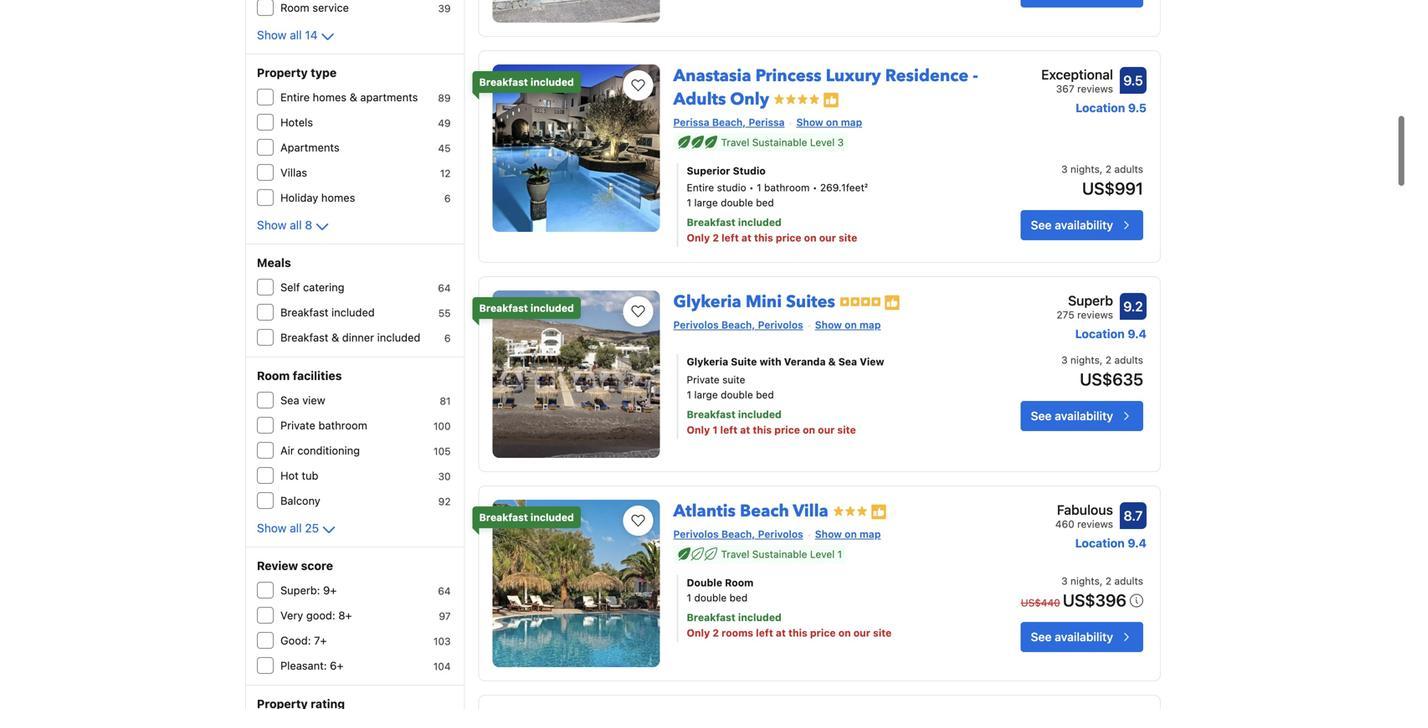 Task type: locate. For each thing, give the bounding box(es) containing it.
with
[[760, 356, 782, 368]]

9.4 down 9.2
[[1128, 327, 1147, 341]]

0 vertical spatial all
[[290, 28, 302, 42]]

anastasia princess luxury residence - adults only image
[[493, 64, 660, 232]]

6+
[[330, 659, 344, 672]]

0 vertical spatial large
[[694, 197, 718, 208]]

0 vertical spatial homes
[[313, 91, 347, 103]]

1 horizontal spatial private
[[687, 374, 720, 385]]

price for princess
[[776, 232, 802, 244]]

3 down 367
[[1062, 163, 1068, 175]]

1 level from the top
[[810, 136, 835, 148]]

2 vertical spatial room
[[725, 577, 754, 589]]

nights inside 3 nights , 2 adults us$635
[[1071, 354, 1100, 366]]

nights up us$991
[[1071, 163, 1100, 175]]

room
[[280, 1, 309, 14], [257, 369, 290, 383], [725, 577, 754, 589]]

1 vertical spatial show on map
[[815, 319, 881, 331]]

adults inside 3 nights , 2 adults us$991
[[1115, 163, 1144, 175]]

2 vertical spatial availability
[[1055, 630, 1113, 644]]

left inside glykeria suite with veranda & sea view private suite 1 large double bed breakfast included only 1 left at this price on our site
[[720, 424, 738, 436]]

map for suites
[[860, 319, 881, 331]]

only inside anastasia princess luxury residence - adults only
[[730, 88, 769, 111]]

good:
[[280, 634, 311, 647]]

our inside double room 1 double bed breakfast included only 2 rooms left at this price on our site
[[854, 627, 871, 639]]

all left 8 on the top of page
[[290, 218, 302, 232]]

our
[[819, 232, 836, 244], [818, 424, 835, 436], [854, 627, 871, 639]]

level up superior studio link
[[810, 136, 835, 148]]

this for mini
[[753, 424, 772, 436]]

view
[[302, 394, 325, 406]]

show all 14 button
[[257, 27, 338, 47]]

see availability link
[[1021, 210, 1144, 240], [1021, 401, 1144, 431], [1021, 622, 1144, 652]]

0 vertical spatial location 9.4
[[1076, 327, 1147, 341]]

large inside glykeria suite with veranda & sea view private suite 1 large double bed breakfast included only 1 left at this price on our site
[[694, 389, 718, 400]]

left inside double room 1 double bed breakfast included only 2 rooms left at this price on our site
[[756, 627, 773, 639]]

1 see availability link from the top
[[1021, 210, 1144, 240]]

adults for anastasia princess luxury residence - adults only
[[1115, 163, 1144, 175]]

2 all from the top
[[290, 218, 302, 232]]

1 vertical spatial perivolos beach, perivolos
[[674, 528, 804, 540]]

2 see availability link from the top
[[1021, 401, 1144, 431]]

room up sea view
[[257, 369, 290, 383]]

0 vertical spatial room
[[280, 1, 309, 14]]

2 reviews from the top
[[1078, 309, 1113, 321]]

double down suite in the right of the page
[[721, 389, 753, 400]]

3 down '275'
[[1062, 354, 1068, 366]]

0 vertical spatial show on map
[[797, 116, 862, 128]]

0 vertical spatial ,
[[1100, 163, 1103, 175]]

good:
[[306, 609, 335, 622]]

left inside superior studio entire studio • 1 bathroom • 269.1feet² 1 large double bed breakfast included only 2 left at this price on our site
[[722, 232, 739, 244]]

adults
[[674, 88, 726, 111]]

entire inside superior studio entire studio • 1 bathroom • 269.1feet² 1 large double bed breakfast included only 2 left at this price on our site
[[687, 182, 714, 193]]

& right "veranda" in the bottom right of the page
[[829, 356, 836, 368]]

see availability for anastasia princess luxury residence - adults only
[[1031, 218, 1113, 232]]

0 vertical spatial entire
[[280, 91, 310, 103]]

bed inside glykeria suite with veranda & sea view private suite 1 large double bed breakfast included only 1 left at this price on our site
[[756, 389, 774, 400]]

0 vertical spatial 64
[[438, 282, 451, 294]]

2 vertical spatial site
[[873, 627, 892, 639]]

1 , from the top
[[1100, 163, 1103, 175]]

1 vertical spatial this
[[753, 424, 772, 436]]

breakfast inside glykeria suite with veranda & sea view private suite 1 large double bed breakfast included only 1 left at this price on our site
[[687, 408, 736, 420]]

, inside 3 nights , 2 adults us$991
[[1100, 163, 1103, 175]]

beach, down glykeria mini suites
[[722, 319, 755, 331]]

this up glykeria mini suites link in the top of the page
[[754, 232, 773, 244]]

dinner
[[342, 331, 374, 344]]

level up double room 'link'
[[810, 548, 835, 560]]

left down suite in the right of the page
[[720, 424, 738, 436]]

1 vertical spatial see availability
[[1031, 409, 1113, 423]]

3 inside 3 nights , 2 adults us$991
[[1062, 163, 1068, 175]]

sustainable
[[752, 136, 807, 148], [752, 548, 807, 560]]

1 location 9.4 from the top
[[1076, 327, 1147, 341]]

1 vertical spatial location 9.4
[[1076, 536, 1147, 550]]

2 vertical spatial left
[[756, 627, 773, 639]]

103
[[434, 635, 451, 647]]

homes for entire
[[313, 91, 347, 103]]

3 see availability link from the top
[[1021, 622, 1144, 652]]

at
[[742, 232, 752, 244], [740, 424, 750, 436], [776, 627, 786, 639]]

perivolos beach, perivolos down atlantis beach villa
[[674, 528, 804, 540]]

1 horizontal spatial perissa
[[749, 116, 785, 128]]

1 horizontal spatial bathroom
[[764, 182, 810, 193]]

2 horizontal spatial &
[[829, 356, 836, 368]]

bed down 'studio'
[[756, 197, 774, 208]]

1 vertical spatial reviews
[[1078, 309, 1113, 321]]

0 vertical spatial reviews
[[1078, 83, 1113, 95]]

at right the rooms on the bottom of the page
[[776, 627, 786, 639]]

only
[[730, 88, 769, 111], [687, 232, 710, 244], [687, 424, 710, 436], [687, 627, 710, 639]]

left for anastasia princess luxury residence - adults only
[[722, 232, 739, 244]]

39
[[438, 3, 451, 14]]

2 vertical spatial reviews
[[1078, 518, 1113, 530]]

hot
[[280, 469, 299, 482]]

this down with
[[753, 424, 772, 436]]

perissa
[[674, 116, 710, 128], [749, 116, 785, 128]]

room inside double room 1 double bed breakfast included only 2 rooms left at this price on our site
[[725, 577, 754, 589]]

1 6 from the top
[[444, 193, 451, 204]]

room up show all 14
[[280, 1, 309, 14]]

1 vertical spatial sustainable
[[752, 548, 807, 560]]

nights for anastasia princess luxury residence - adults only
[[1071, 163, 1100, 175]]

availability down us$991
[[1055, 218, 1113, 232]]

9.4
[[1128, 327, 1147, 341], [1128, 536, 1147, 550]]

2 9.4 from the top
[[1128, 536, 1147, 550]]

property type
[[257, 66, 337, 80]]

private
[[687, 374, 720, 385], [280, 419, 316, 432]]

entire homes & apartments
[[280, 91, 418, 103]]

1 64 from the top
[[438, 282, 451, 294]]

adults inside 3 nights , 2 adults us$635
[[1115, 354, 1144, 366]]

breakfast included for glykeria
[[479, 302, 574, 314]]

reviews down "fabulous"
[[1078, 518, 1113, 530]]

2 vertical spatial beach,
[[722, 528, 755, 540]]

1 vertical spatial large
[[694, 389, 718, 400]]

site
[[839, 232, 858, 244], [838, 424, 856, 436], [873, 627, 892, 639]]

only left the rooms on the bottom of the page
[[687, 627, 710, 639]]

superb
[[1068, 293, 1113, 309]]

0 vertical spatial see availability
[[1031, 218, 1113, 232]]

room for room service
[[280, 1, 309, 14]]

0 vertical spatial beach,
[[712, 116, 746, 128]]

perissa up travel sustainable level 3 at the right of the page
[[749, 116, 785, 128]]

our down double room 'link'
[[854, 627, 871, 639]]

1 large from the top
[[694, 197, 718, 208]]

0 horizontal spatial •
[[749, 182, 754, 193]]

1 horizontal spatial &
[[350, 91, 357, 103]]

price up suites
[[776, 232, 802, 244]]

anastasia princess luxury residence - adults only link
[[674, 58, 979, 111]]

nights inside 3 nights , 2 adults us$991
[[1071, 163, 1100, 175]]

2 location 9.4 from the top
[[1076, 536, 1147, 550]]

price inside superior studio entire studio • 1 bathroom • 269.1feet² 1 large double bed breakfast included only 2 left at this price on our site
[[776, 232, 802, 244]]

breakfast included
[[479, 76, 574, 88], [479, 302, 574, 314], [280, 306, 375, 319], [479, 512, 574, 523]]

0 horizontal spatial this property is part of our preferred partner programme. it is committed to providing commendable service and good value. it will pay us a higher commission if you make a booking. image
[[823, 92, 840, 109]]

all for 14
[[290, 28, 302, 42]]

104
[[433, 661, 451, 672]]

2 inside 3 nights , 2 adults us$635
[[1106, 354, 1112, 366]]

bathroom inside superior studio entire studio • 1 bathroom • 269.1feet² 1 large double bed breakfast included only 2 left at this price on our site
[[764, 182, 810, 193]]

1 vertical spatial 6
[[444, 332, 451, 344]]

0 vertical spatial 9.4
[[1128, 327, 1147, 341]]

2 6 from the top
[[444, 332, 451, 344]]

3 availability from the top
[[1055, 630, 1113, 644]]

at for anastasia
[[742, 232, 752, 244]]

see availability link for atlantis beach villa
[[1021, 622, 1144, 652]]

reviews for atlantis beach villa
[[1078, 518, 1113, 530]]

2 vertical spatial see
[[1031, 630, 1052, 644]]

,
[[1100, 163, 1103, 175], [1100, 354, 1103, 366], [1100, 575, 1103, 587]]

0 vertical spatial see availability link
[[1021, 210, 1144, 240]]

1 vertical spatial nights
[[1071, 354, 1100, 366]]

double inside superior studio entire studio • 1 bathroom • 269.1feet² 1 large double bed breakfast included only 2 left at this price on our site
[[721, 197, 753, 208]]

atlantis beach villa
[[674, 500, 829, 523]]

2 vertical spatial our
[[854, 627, 871, 639]]

0 horizontal spatial &
[[332, 331, 339, 344]]

left down studio
[[722, 232, 739, 244]]

see availability link for anastasia princess luxury residence - adults only
[[1021, 210, 1144, 240]]

1 vertical spatial site
[[838, 424, 856, 436]]

2 vertical spatial all
[[290, 521, 302, 535]]

2 64 from the top
[[438, 585, 451, 597]]

show all 14
[[257, 28, 318, 42]]

show
[[257, 28, 287, 42], [797, 116, 824, 128], [257, 218, 287, 232], [815, 319, 842, 331], [257, 521, 287, 535], [815, 528, 842, 540]]

see availability for atlantis beach villa
[[1031, 630, 1113, 644]]

glykeria left mini
[[674, 291, 742, 314]]

superior
[[687, 165, 730, 177]]

2 • from the left
[[813, 182, 818, 193]]

availability for anastasia princess luxury residence - adults only
[[1055, 218, 1113, 232]]

0 vertical spatial travel
[[721, 136, 750, 148]]

0 vertical spatial our
[[819, 232, 836, 244]]

this property is part of our preferred partner programme. it is committed to providing commendable service and good value. it will pay us a higher commission if you make a booking. image
[[823, 92, 840, 109], [884, 294, 901, 311]]

availability down the us$635
[[1055, 409, 1113, 423]]

• down superior studio link
[[813, 182, 818, 193]]

• down 'studio'
[[749, 182, 754, 193]]

1 vertical spatial beach,
[[722, 319, 755, 331]]

large for anastasia princess luxury residence - adults only
[[694, 197, 718, 208]]

1 vertical spatial price
[[775, 424, 800, 436]]

show on map down anastasia princess luxury residence - adults only
[[797, 116, 862, 128]]

scored 8.7 element
[[1120, 502, 1147, 529]]

1 vertical spatial glykeria
[[687, 356, 729, 368]]

glykeria mini suites image
[[493, 291, 660, 458]]

1 horizontal spatial •
[[813, 182, 818, 193]]

see availability down us$396
[[1031, 630, 1113, 644]]

show left 8 on the top of page
[[257, 218, 287, 232]]

all left 25
[[290, 521, 302, 535]]

show on map down villa
[[815, 528, 881, 540]]

1 availability from the top
[[1055, 218, 1113, 232]]

9.4 for suites
[[1128, 327, 1147, 341]]

show on map up glykeria suite with veranda & sea view link
[[815, 319, 881, 331]]

our down glykeria suite with veranda & sea view link
[[818, 424, 835, 436]]

1 vertical spatial level
[[810, 548, 835, 560]]

see availability down 3 nights , 2 adults us$635 on the right of the page
[[1031, 409, 1113, 423]]

large inside superior studio entire studio • 1 bathroom • 269.1feet² 1 large double bed breakfast included only 2 left at this price on our site
[[694, 197, 718, 208]]

1 vertical spatial double
[[721, 389, 753, 400]]

site inside glykeria suite with veranda & sea view private suite 1 large double bed breakfast included only 1 left at this price on our site
[[838, 424, 856, 436]]

0 vertical spatial adults
[[1115, 163, 1144, 175]]

travel up 'double'
[[721, 548, 750, 560]]

sustainable for beach
[[752, 548, 807, 560]]

site inside superior studio entire studio • 1 bathroom • 269.1feet² 1 large double bed breakfast included only 2 left at this price on our site
[[839, 232, 858, 244]]

reviews
[[1078, 83, 1113, 95], [1078, 309, 1113, 321], [1078, 518, 1113, 530]]

3 for 3 nights , 2 adults us$991
[[1062, 163, 1068, 175]]

2 vertical spatial adults
[[1115, 575, 1144, 587]]

3 see availability from the top
[[1031, 630, 1113, 644]]

•
[[749, 182, 754, 193], [813, 182, 818, 193]]

see availability link down us$991
[[1021, 210, 1144, 240]]

2 large from the top
[[694, 389, 718, 400]]

9.5
[[1124, 72, 1143, 88], [1128, 101, 1147, 115]]

1 vertical spatial map
[[860, 319, 881, 331]]

location for anastasia princess luxury residence - adults only
[[1076, 101, 1126, 115]]

0 vertical spatial price
[[776, 232, 802, 244]]

, for glykeria mini suites
[[1100, 354, 1103, 366]]

2 vertical spatial &
[[829, 356, 836, 368]]

private down sea view
[[280, 419, 316, 432]]

1 nights from the top
[[1071, 163, 1100, 175]]

2 for 3 nights , 2 adults
[[1106, 575, 1112, 587]]

2 up us$396
[[1106, 575, 1112, 587]]

0 vertical spatial glykeria
[[674, 291, 742, 314]]

1 vertical spatial at
[[740, 424, 750, 436]]

on inside double room 1 double bed breakfast included only 2 rooms left at this price on our site
[[839, 627, 851, 639]]

bathroom down 'studio'
[[764, 182, 810, 193]]

map for luxury
[[841, 116, 862, 128]]

8+
[[338, 609, 352, 622]]

2 for 3 nights , 2 adults us$635
[[1106, 354, 1112, 366]]

bed
[[756, 197, 774, 208], [756, 389, 774, 400], [730, 592, 748, 604]]

8.7
[[1124, 508, 1143, 524]]

0 horizontal spatial private
[[280, 419, 316, 432]]

3 inside 3 nights , 2 adults us$635
[[1062, 354, 1068, 366]]

1 see from the top
[[1031, 218, 1052, 232]]

3 for 3 nights , 2 adults
[[1062, 575, 1068, 587]]

show on map for suites
[[815, 319, 881, 331]]

2 for 3 nights , 2 adults us$991
[[1106, 163, 1112, 175]]

reviews for anastasia princess luxury residence - adults only
[[1078, 83, 1113, 95]]

nights up us$396
[[1071, 575, 1100, 587]]

tub
[[302, 469, 319, 482]]

glykeria
[[674, 291, 742, 314], [687, 356, 729, 368]]

hotels
[[280, 116, 313, 129]]

2 inside double room 1 double bed breakfast included only 2 rooms left at this price on our site
[[713, 627, 719, 639]]

show up property
[[257, 28, 287, 42]]

3 nights , 2 adults us$635
[[1062, 354, 1144, 389]]

homes for holiday
[[321, 191, 355, 204]]

3 reviews from the top
[[1078, 518, 1113, 530]]

pleasant: 6+
[[280, 659, 344, 672]]

3 nights from the top
[[1071, 575, 1100, 587]]

2 level from the top
[[810, 548, 835, 560]]

price inside glykeria suite with veranda & sea view private suite 1 large double bed breakfast included only 1 left at this price on our site
[[775, 424, 800, 436]]

6 for holiday homes
[[444, 193, 451, 204]]

0 vertical spatial site
[[839, 232, 858, 244]]

on down "veranda" in the bottom right of the page
[[803, 424, 815, 436]]

1 sustainable from the top
[[752, 136, 807, 148]]

this property is part of our preferred partner programme. it is committed to providing commendable service and good value. it will pay us a higher commission if you make a booking. image up view
[[884, 294, 901, 311]]

beach, down atlantis beach villa
[[722, 528, 755, 540]]

2 up us$991
[[1106, 163, 1112, 175]]

this property is part of our preferred partner programme. it is committed to providing commendable service and good value. it will pay us a higher commission if you make a booking. image down luxury
[[823, 92, 840, 109]]

this inside glykeria suite with veranda & sea view private suite 1 large double bed breakfast included only 1 left at this price on our site
[[753, 424, 772, 436]]

beach, for glykeria
[[722, 319, 755, 331]]

perissa down adults
[[674, 116, 710, 128]]

double down 'double'
[[694, 592, 727, 604]]

glykeria for glykeria suite with veranda & sea view private suite 1 large double bed breakfast included only 1 left at this price on our site
[[687, 356, 729, 368]]

3 see from the top
[[1031, 630, 1052, 644]]

bed inside superior studio entire studio • 1 bathroom • 269.1feet² 1 large double bed breakfast included only 2 left at this price on our site
[[756, 197, 774, 208]]

level for villa
[[810, 548, 835, 560]]

1 adults from the top
[[1115, 163, 1144, 175]]

0 vertical spatial this property is part of our preferred partner programme. it is committed to providing commendable service and good value. it will pay us a higher commission if you make a booking. image
[[823, 92, 840, 109]]

level for luxury
[[810, 136, 835, 148]]

glykeria up suite in the right of the page
[[687, 356, 729, 368]]

1 vertical spatial bed
[[756, 389, 774, 400]]

luxury
[[826, 64, 881, 87]]

1 vertical spatial availability
[[1055, 409, 1113, 423]]

see availability
[[1031, 218, 1113, 232], [1031, 409, 1113, 423], [1031, 630, 1113, 644]]

0 vertical spatial double
[[721, 197, 753, 208]]

2 vertical spatial location
[[1076, 536, 1125, 550]]

2 travel from the top
[[721, 548, 750, 560]]

, inside 3 nights , 2 adults us$635
[[1100, 354, 1103, 366]]

show up review at the left bottom of page
[[257, 521, 287, 535]]

superb:
[[280, 584, 320, 597]]

2 nights from the top
[[1071, 354, 1100, 366]]

show all 8 button
[[257, 217, 332, 237]]

2 vertical spatial see availability
[[1031, 630, 1113, 644]]

, up us$396
[[1100, 575, 1103, 587]]

location 9.4 down scored 9.2 element
[[1076, 327, 1147, 341]]

location 9.4
[[1076, 327, 1147, 341], [1076, 536, 1147, 550]]

meals
[[257, 256, 291, 270]]

0 horizontal spatial perissa
[[674, 116, 710, 128]]

location for glykeria mini suites
[[1076, 327, 1125, 341]]

bed up the rooms on the bottom of the page
[[730, 592, 748, 604]]

1 travel from the top
[[721, 136, 750, 148]]

nights up the us$635
[[1071, 354, 1100, 366]]

travel
[[721, 136, 750, 148], [721, 548, 750, 560]]

breakfast included for anastasia
[[479, 76, 574, 88]]

beach, down adults
[[712, 116, 746, 128]]

see availability down 3 nights , 2 adults us$991
[[1031, 218, 1113, 232]]

sustainable for princess
[[752, 136, 807, 148]]

availability down us$396
[[1055, 630, 1113, 644]]

9.4 for villa
[[1128, 536, 1147, 550]]

site for luxury
[[839, 232, 858, 244]]

12
[[440, 167, 451, 179]]

1 vertical spatial this property is part of our preferred partner programme. it is committed to providing commendable service and good value. it will pay us a higher commission if you make a booking. image
[[884, 294, 901, 311]]

this property is part of our preferred partner programme. it is committed to providing commendable service and good value. it will pay us a higher commission if you make a booking. image
[[823, 92, 840, 109], [884, 294, 901, 311], [871, 504, 887, 520], [871, 504, 887, 520]]

left for glykeria mini suites
[[720, 424, 738, 436]]

0 vertical spatial bathroom
[[764, 182, 810, 193]]

all left 14
[[290, 28, 302, 42]]

2 vertical spatial price
[[810, 627, 836, 639]]

atlantis beach villa link
[[674, 493, 829, 523]]

9.4 down 8.7
[[1128, 536, 1147, 550]]

64 up 97
[[438, 585, 451, 597]]

3 adults from the top
[[1115, 575, 1144, 587]]

apartments
[[280, 141, 340, 154]]

price down with
[[775, 424, 800, 436]]

1 see availability from the top
[[1031, 218, 1113, 232]]

1 perivolos beach, perivolos from the top
[[674, 319, 804, 331]]

2 inside 3 nights , 2 adults us$991
[[1106, 163, 1112, 175]]

only up atlantis
[[687, 424, 710, 436]]

2 vertical spatial this
[[789, 627, 808, 639]]

1 reviews from the top
[[1078, 83, 1113, 95]]

large for glykeria mini suites
[[694, 389, 718, 400]]

breakfast & dinner included
[[280, 331, 421, 344]]

0 vertical spatial sea
[[839, 356, 857, 368]]

location for atlantis beach villa
[[1076, 536, 1125, 550]]

reviews inside fabulous 460 reviews
[[1078, 518, 1113, 530]]

on up suites
[[804, 232, 817, 244]]

this
[[754, 232, 773, 244], [753, 424, 772, 436], [789, 627, 808, 639]]

map up double room 'link'
[[860, 528, 881, 540]]

on down anastasia princess luxury residence - adults only
[[826, 116, 838, 128]]

sustainable down beach on the right
[[752, 548, 807, 560]]

this down double room 'link'
[[789, 627, 808, 639]]

2 perissa from the left
[[749, 116, 785, 128]]

at inside glykeria suite with veranda & sea view private suite 1 large double bed breakfast included only 1 left at this price on our site
[[740, 424, 750, 436]]

adults up us$991
[[1115, 163, 1144, 175]]

9.5 down scored 9.5 element
[[1128, 101, 1147, 115]]

1 all from the top
[[290, 28, 302, 42]]

double room link
[[687, 575, 970, 590]]

this property is part of our preferred partner programme. it is committed to providing commendable service and good value. it will pay us a higher commission if you make a booking. image for luxury
[[823, 92, 840, 109]]

1 vertical spatial bathroom
[[319, 419, 367, 432]]

0 vertical spatial map
[[841, 116, 862, 128]]

price for mini
[[775, 424, 800, 436]]

25
[[305, 521, 319, 535]]

glykeria inside glykeria suite with veranda & sea view private suite 1 large double bed breakfast included only 1 left at this price on our site
[[687, 356, 729, 368]]

entire down property type
[[280, 91, 310, 103]]

availability for glykeria mini suites
[[1055, 409, 1113, 423]]

2
[[1106, 163, 1112, 175], [713, 232, 719, 244], [1106, 354, 1112, 366], [1106, 575, 1112, 587], [713, 627, 719, 639]]

1 horizontal spatial this property is part of our preferred partner programme. it is committed to providing commendable service and good value. it will pay us a higher commission if you make a booking. image
[[884, 294, 901, 311]]

reviews inside superb 275 reviews
[[1078, 309, 1113, 321]]

fabulous 460 reviews
[[1056, 502, 1113, 530]]

2 adults from the top
[[1115, 354, 1144, 366]]

2 see from the top
[[1031, 409, 1052, 423]]

our inside glykeria suite with veranda & sea view private suite 1 large double bed breakfast included only 1 left at this price on our site
[[818, 424, 835, 436]]

bed for princess
[[756, 197, 774, 208]]

site down glykeria suite with veranda & sea view link
[[838, 424, 856, 436]]

double for glykeria
[[721, 389, 753, 400]]

0 vertical spatial &
[[350, 91, 357, 103]]

all inside dropdown button
[[290, 28, 302, 42]]

100
[[434, 420, 451, 432]]

show down suites
[[815, 319, 842, 331]]

glykeria inside glykeria mini suites link
[[674, 291, 742, 314]]

double
[[687, 577, 723, 589]]

perivolos down glykeria mini suites
[[674, 319, 719, 331]]

sea inside glykeria suite with veranda & sea view private suite 1 large double bed breakfast included only 1 left at this price on our site
[[839, 356, 857, 368]]

1 vertical spatial our
[[818, 424, 835, 436]]

only inside glykeria suite with veranda & sea view private suite 1 large double bed breakfast included only 1 left at this price on our site
[[687, 424, 710, 436]]

location down fabulous 460 reviews
[[1076, 536, 1125, 550]]

price
[[776, 232, 802, 244], [775, 424, 800, 436], [810, 627, 836, 639]]

1 vertical spatial all
[[290, 218, 302, 232]]

1 vertical spatial ,
[[1100, 354, 1103, 366]]

0 vertical spatial nights
[[1071, 163, 1100, 175]]

3 up us$396
[[1062, 575, 1068, 587]]

site inside double room 1 double bed breakfast included only 2 rooms left at this price on our site
[[873, 627, 892, 639]]

perivolos beach, perivolos down glykeria mini suites
[[674, 319, 804, 331]]

1 vertical spatial see availability link
[[1021, 401, 1144, 431]]

location 9.4 down 8.7
[[1076, 536, 1147, 550]]

included
[[531, 76, 574, 88], [738, 216, 782, 228], [531, 302, 574, 314], [332, 306, 375, 319], [377, 331, 421, 344], [738, 408, 782, 420], [531, 512, 574, 523], [738, 612, 782, 623]]

reviews inside exceptional 367 reviews
[[1078, 83, 1113, 95]]

see
[[1031, 218, 1052, 232], [1031, 409, 1052, 423], [1031, 630, 1052, 644]]

, up the us$635
[[1100, 354, 1103, 366]]

this inside superior studio entire studio • 1 bathroom • 269.1feet² 1 large double bed breakfast included only 2 left at this price on our site
[[754, 232, 773, 244]]

2 vertical spatial bed
[[730, 592, 748, 604]]

sustainable up 'studio'
[[752, 136, 807, 148]]

2 up the us$635
[[1106, 354, 1112, 366]]

private inside glykeria suite with veranda & sea view private suite 1 large double bed breakfast included only 1 left at this price on our site
[[687, 374, 720, 385]]

2 vertical spatial ,
[[1100, 575, 1103, 587]]

private left suite in the right of the page
[[687, 374, 720, 385]]

homes down type
[[313, 91, 347, 103]]

3 all from the top
[[290, 521, 302, 535]]

breakfast
[[479, 76, 528, 88], [687, 216, 736, 228], [479, 302, 528, 314], [280, 306, 329, 319], [280, 331, 329, 344], [687, 408, 736, 420], [479, 512, 528, 523], [687, 612, 736, 623]]

9.5 up location 9.5
[[1124, 72, 1143, 88]]

1 9.4 from the top
[[1128, 327, 1147, 341]]

anastasia
[[674, 64, 752, 87]]

2 availability from the top
[[1055, 409, 1113, 423]]

6 down 12
[[444, 193, 451, 204]]

2 left the rooms on the bottom of the page
[[713, 627, 719, 639]]

room right 'double'
[[725, 577, 754, 589]]

0 vertical spatial at
[[742, 232, 752, 244]]

only down superior
[[687, 232, 710, 244]]

adults up the us$635
[[1115, 354, 1144, 366]]

double inside glykeria suite with veranda & sea view private suite 1 large double bed breakfast included only 1 left at this price on our site
[[721, 389, 753, 400]]

1 vertical spatial room
[[257, 369, 290, 383]]

2 see availability from the top
[[1031, 409, 1113, 423]]

bathroom up conditioning
[[319, 419, 367, 432]]

1 vertical spatial sea
[[280, 394, 299, 406]]

0 vertical spatial location
[[1076, 101, 1126, 115]]

0 vertical spatial this
[[754, 232, 773, 244]]

on up double room 'link'
[[845, 528, 857, 540]]

2 , from the top
[[1100, 354, 1103, 366]]

1 vertical spatial location
[[1076, 327, 1125, 341]]

us$635
[[1080, 369, 1144, 389]]

& left dinner
[[332, 331, 339, 344]]

0 vertical spatial 9.5
[[1124, 72, 1143, 88]]

1 vertical spatial &
[[332, 331, 339, 344]]

our for suites
[[818, 424, 835, 436]]

0 vertical spatial bed
[[756, 197, 774, 208]]

scored 9.5 element
[[1120, 67, 1147, 94]]

2 vertical spatial map
[[860, 528, 881, 540]]

64 for meals
[[438, 282, 451, 294]]

exceptional 367 reviews
[[1042, 67, 1113, 95]]

perivolos beach, perivolos
[[674, 319, 804, 331], [674, 528, 804, 540]]

breakfast inside double room 1 double bed breakfast included only 2 rooms left at this price on our site
[[687, 612, 736, 623]]

2 perivolos beach, perivolos from the top
[[674, 528, 804, 540]]

bed down with
[[756, 389, 774, 400]]

adults
[[1115, 163, 1144, 175], [1115, 354, 1144, 366], [1115, 575, 1144, 587]]

2 sustainable from the top
[[752, 548, 807, 560]]

2 vertical spatial see availability link
[[1021, 622, 1144, 652]]

0 vertical spatial left
[[722, 232, 739, 244]]

3
[[838, 136, 844, 148], [1062, 163, 1068, 175], [1062, 354, 1068, 366], [1062, 575, 1068, 587]]

our inside superior studio entire studio • 1 bathroom • 269.1feet² 1 large double bed breakfast included only 2 left at this price on our site
[[819, 232, 836, 244]]

0 vertical spatial level
[[810, 136, 835, 148]]

at inside superior studio entire studio • 1 bathroom • 269.1feet² 1 large double bed breakfast included only 2 left at this price on our site
[[742, 232, 752, 244]]

3 for 3 nights , 2 adults us$635
[[1062, 354, 1068, 366]]

breakfast included for atlantis
[[479, 512, 574, 523]]

1 horizontal spatial entire
[[687, 182, 714, 193]]

left right the rooms on the bottom of the page
[[756, 627, 773, 639]]

location down exceptional 367 reviews
[[1076, 101, 1126, 115]]



Task type: vqa. For each thing, say whether or not it's contained in the screenshot.
the bottom the King
no



Task type: describe. For each thing, give the bounding box(es) containing it.
rooms
[[722, 627, 754, 639]]

perivolos beach, perivolos for glykeria
[[674, 319, 804, 331]]

perivolos down mini
[[758, 319, 804, 331]]

glykeria suite with veranda & sea view private suite 1 large double bed breakfast included only 1 left at this price on our site
[[687, 356, 885, 436]]

studio
[[733, 165, 766, 177]]

us$440
[[1021, 597, 1061, 609]]

room facilities
[[257, 369, 342, 383]]

review score
[[257, 559, 333, 573]]

site for suites
[[838, 424, 856, 436]]

3 up superior studio link
[[838, 136, 844, 148]]

1 vertical spatial private
[[280, 419, 316, 432]]

8
[[305, 218, 312, 232]]

all for 8
[[290, 218, 302, 232]]

facilities
[[293, 369, 342, 383]]

hot tub
[[280, 469, 319, 482]]

fabulous
[[1057, 502, 1113, 518]]

on inside superior studio entire studio • 1 bathroom • 269.1feet² 1 large double bed breakfast included only 2 left at this price on our site
[[804, 232, 817, 244]]

suite
[[731, 356, 757, 368]]

all for 25
[[290, 521, 302, 535]]

travel for anastasia
[[721, 136, 750, 148]]

holiday homes
[[280, 191, 355, 204]]

9.2
[[1124, 298, 1143, 314]]

460
[[1056, 518, 1075, 530]]

review
[[257, 559, 298, 573]]

9+
[[323, 584, 337, 597]]

on inside glykeria suite with veranda & sea view private suite 1 large double bed breakfast included only 1 left at this price on our site
[[803, 424, 815, 436]]

superb element
[[1057, 291, 1113, 311]]

travel sustainable level 3
[[721, 136, 844, 148]]

glykeria for glykeria mini suites
[[674, 291, 742, 314]]

mini
[[746, 291, 782, 314]]

included inside double room 1 double bed breakfast included only 2 rooms left at this price on our site
[[738, 612, 782, 623]]

bed inside double room 1 double bed breakfast included only 2 rooms left at this price on our site
[[730, 592, 748, 604]]

score
[[301, 559, 333, 573]]

64 for review score
[[438, 585, 451, 597]]

double inside double room 1 double bed breakfast included only 2 rooms left at this price on our site
[[694, 592, 727, 604]]

superb 275 reviews
[[1057, 293, 1113, 321]]

exceptional element
[[1042, 64, 1113, 85]]

show inside dropdown button
[[257, 28, 287, 42]]

catering
[[303, 281, 345, 293]]

at inside double room 1 double bed breakfast included only 2 rooms left at this price on our site
[[776, 627, 786, 639]]

double for anastasia
[[721, 197, 753, 208]]

nights for glykeria mini suites
[[1071, 354, 1100, 366]]

princess
[[756, 64, 822, 87]]

this property is part of our preferred partner programme. it is committed to providing commendable service and good value. it will pay us a higher commission if you make a booking. image for suites
[[884, 294, 901, 311]]

glykeria suite with veranda & sea view link
[[687, 354, 970, 369]]

very
[[280, 609, 303, 622]]

view
[[860, 356, 885, 368]]

81
[[440, 395, 451, 407]]

sea view
[[280, 394, 325, 406]]

atlantis beach villa image
[[493, 500, 660, 667]]

location 9.4 for glykeria mini suites
[[1076, 327, 1147, 341]]

availability for atlantis beach villa
[[1055, 630, 1113, 644]]

92
[[438, 496, 451, 507]]

travel sustainable level 1
[[721, 548, 842, 560]]

villas
[[280, 166, 307, 179]]

2 inside superior studio entire studio • 1 bathroom • 269.1feet² 1 large double bed breakfast included only 2 left at this price on our site
[[713, 232, 719, 244]]

included inside superior studio entire studio • 1 bathroom • 269.1feet² 1 large double bed breakfast included only 2 left at this price on our site
[[738, 216, 782, 228]]

see availability link for glykeria mini suites
[[1021, 401, 1144, 431]]

suite
[[723, 374, 746, 385]]

service
[[312, 1, 349, 14]]

show up travel sustainable level 3 at the right of the page
[[797, 116, 824, 128]]

0 horizontal spatial sea
[[280, 394, 299, 406]]

on up glykeria suite with veranda & sea view link
[[845, 319, 857, 331]]

7+
[[314, 634, 327, 647]]

show all 25
[[257, 521, 319, 535]]

see for atlantis beach villa
[[1031, 630, 1052, 644]]

reviews for glykeria mini suites
[[1078, 309, 1113, 321]]

room for room facilities
[[257, 369, 290, 383]]

perivolos up travel sustainable level 1
[[758, 528, 804, 540]]

room service
[[280, 1, 349, 14]]

275
[[1057, 309, 1075, 321]]

self catering
[[280, 281, 345, 293]]

us$991
[[1082, 178, 1144, 198]]

apartments
[[360, 91, 418, 103]]

-
[[973, 64, 979, 87]]

anastasia princess luxury residence - adults only
[[674, 64, 979, 111]]

45
[[438, 142, 451, 154]]

& inside glykeria suite with veranda & sea view private suite 1 large double bed breakfast included only 1 left at this price on our site
[[829, 356, 836, 368]]

travel for atlantis
[[721, 548, 750, 560]]

us$396
[[1063, 590, 1127, 610]]

see availability for glykeria mini suites
[[1031, 409, 1113, 423]]

this property is part of our preferred partner programme. it is committed to providing commendable service and good value. it will pay us a higher commission if you make a booking. image for luxury
[[823, 92, 840, 109]]

type
[[311, 66, 337, 80]]

air conditioning
[[280, 444, 360, 457]]

see for glykeria mini suites
[[1031, 409, 1052, 423]]

our for luxury
[[819, 232, 836, 244]]

price inside double room 1 double bed breakfast included only 2 rooms left at this price on our site
[[810, 627, 836, 639]]

holiday
[[280, 191, 318, 204]]

beach
[[740, 500, 789, 523]]

adults for glykeria mini suites
[[1115, 354, 1144, 366]]

, for anastasia princess luxury residence - adults only
[[1100, 163, 1103, 175]]

beach, for anastasia
[[712, 116, 746, 128]]

bed for mini
[[756, 389, 774, 400]]

1 perissa from the left
[[674, 116, 710, 128]]

air
[[280, 444, 294, 457]]

veranda
[[784, 356, 826, 368]]

balcony
[[280, 494, 320, 507]]

1 vertical spatial 9.5
[[1128, 101, 1147, 115]]

suites
[[786, 291, 835, 314]]

fabulous element
[[1056, 500, 1113, 520]]

show on map for villa
[[815, 528, 881, 540]]

superior studio entire studio • 1 bathroom • 269.1feet² 1 large double bed breakfast included only 2 left at this price on our site
[[687, 165, 868, 244]]

glykeria mini suites
[[674, 291, 835, 314]]

show down villa
[[815, 528, 842, 540]]

beach, for atlantis
[[722, 528, 755, 540]]

1 • from the left
[[749, 182, 754, 193]]

studio
[[717, 182, 746, 193]]

this property is part of our preferred partner programme. it is committed to providing commendable service and good value. it will pay us a higher commission if you make a booking. image for villa
[[871, 504, 887, 520]]

this inside double room 1 double bed breakfast included only 2 rooms left at this price on our site
[[789, 627, 808, 639]]

at for glykeria
[[740, 424, 750, 436]]

105
[[434, 445, 451, 457]]

superb: 9+
[[280, 584, 337, 597]]

only inside double room 1 double bed breakfast included only 2 rooms left at this price on our site
[[687, 627, 710, 639]]

1 inside double room 1 double bed breakfast included only 2 rooms left at this price on our site
[[687, 592, 692, 604]]

exceptional
[[1042, 67, 1113, 82]]

97
[[439, 610, 451, 622]]

14
[[305, 28, 318, 42]]

0 horizontal spatial entire
[[280, 91, 310, 103]]

0 horizontal spatial bathroom
[[319, 419, 367, 432]]

89
[[438, 92, 451, 104]]

perivolos down atlantis
[[674, 528, 719, 540]]

private bathroom
[[280, 419, 367, 432]]

location 9.5
[[1076, 101, 1147, 115]]

this for princess
[[754, 232, 773, 244]]

location 9.4 for atlantis beach villa
[[1076, 536, 1147, 550]]

perissa beach, perissa
[[674, 116, 785, 128]]

3 nights , 2 adults us$991
[[1062, 163, 1144, 198]]

367
[[1056, 83, 1075, 95]]

good: 7+
[[280, 634, 327, 647]]

breakfast inside superior studio entire studio • 1 bathroom • 269.1feet² 1 large double bed breakfast included only 2 left at this price on our site
[[687, 216, 736, 228]]

map for villa
[[860, 528, 881, 540]]

glykeria mini suites link
[[674, 284, 835, 314]]

this property is part of our preferred partner programme. it is committed to providing commendable service and good value. it will pay us a higher commission if you make a booking. image for suites
[[884, 294, 901, 311]]

show all 25 button
[[257, 520, 339, 540]]

superior studio link
[[687, 163, 970, 178]]

269.1feet²
[[820, 182, 868, 193]]

conditioning
[[297, 444, 360, 457]]

see for anastasia princess luxury residence - adults only
[[1031, 218, 1052, 232]]

30
[[438, 471, 451, 482]]

included inside glykeria suite with veranda & sea view private suite 1 large double bed breakfast included only 1 left at this price on our site
[[738, 408, 782, 420]]

55
[[438, 307, 451, 319]]

villa
[[793, 500, 829, 523]]

6 for breakfast & dinner included
[[444, 332, 451, 344]]

perivolos beach, perivolos for atlantis
[[674, 528, 804, 540]]

3 , from the top
[[1100, 575, 1103, 587]]

property
[[257, 66, 308, 80]]

show on map for luxury
[[797, 116, 862, 128]]

very good: 8+
[[280, 609, 352, 622]]

scored 9.2 element
[[1120, 293, 1147, 320]]

residence
[[885, 64, 969, 87]]

only inside superior studio entire studio • 1 bathroom • 269.1feet² 1 large double bed breakfast included only 2 left at this price on our site
[[687, 232, 710, 244]]



